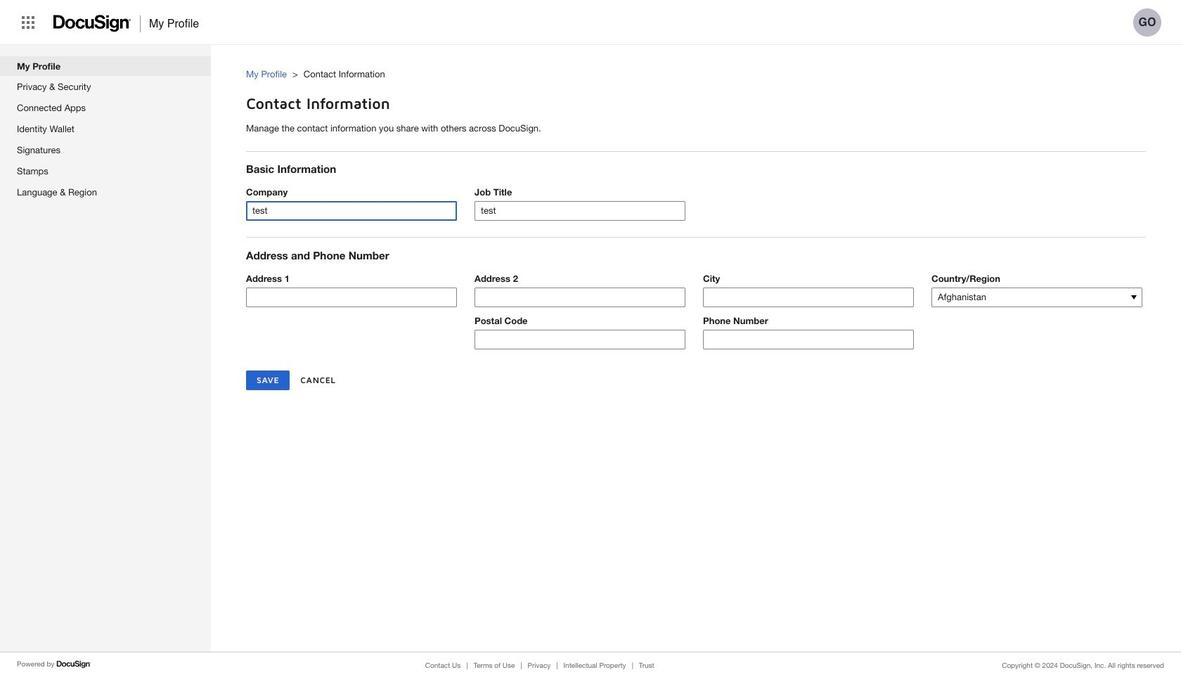 Task type: locate. For each thing, give the bounding box(es) containing it.
None text field
[[247, 202, 456, 220], [475, 202, 685, 220], [475, 288, 685, 306], [704, 288, 913, 306], [475, 330, 685, 349], [247, 202, 456, 220], [475, 202, 685, 220], [475, 288, 685, 306], [704, 288, 913, 306], [475, 330, 685, 349]]

None text field
[[247, 288, 456, 306], [704, 330, 913, 349], [247, 288, 456, 306], [704, 330, 913, 349]]

0 vertical spatial docusign image
[[53, 11, 132, 36]]

docusign image
[[53, 11, 132, 36], [56, 659, 92, 670]]



Task type: vqa. For each thing, say whether or not it's contained in the screenshot.
the 'Default profile image'
no



Task type: describe. For each thing, give the bounding box(es) containing it.
1 vertical spatial docusign image
[[56, 659, 92, 670]]

breadcrumb region
[[246, 54, 1181, 84]]



